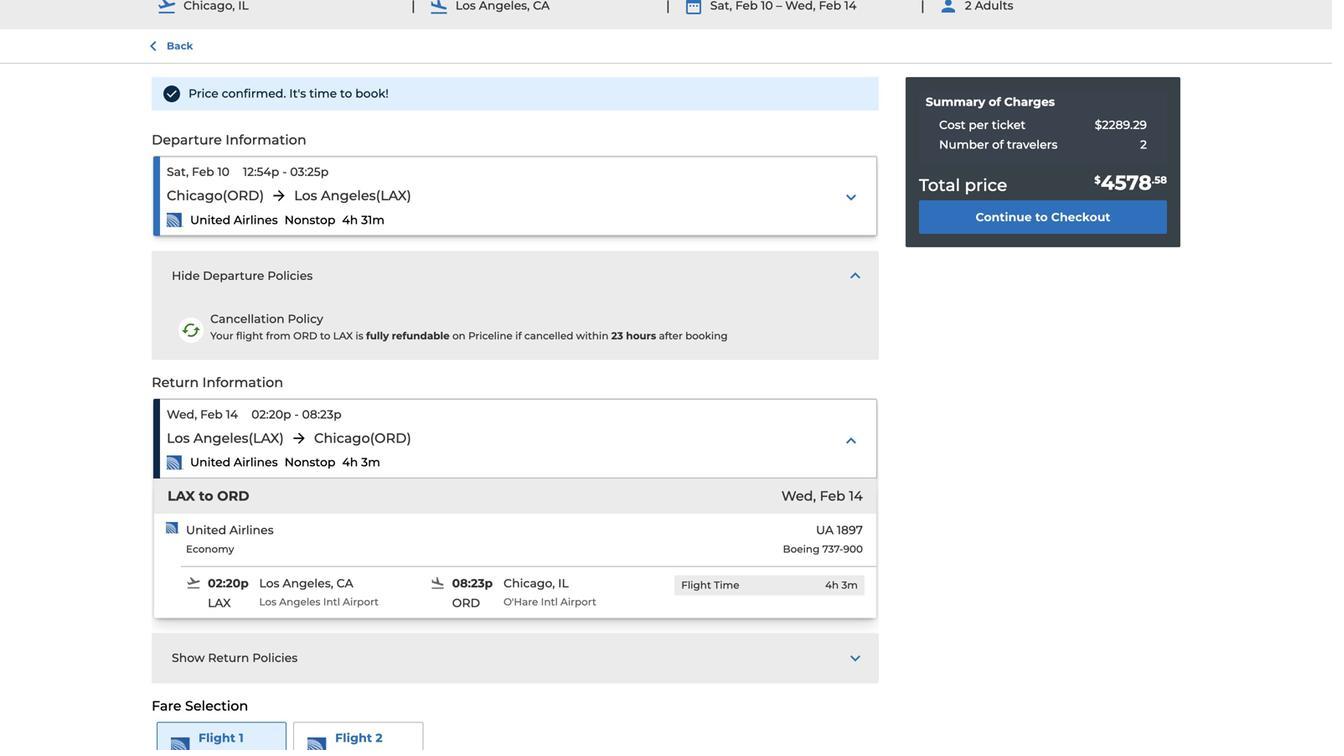 Task type: describe. For each thing, give the bounding box(es) containing it.
united airlines nonstop 4h 3m
[[190, 455, 380, 469]]

chicago, il o'hare intl airport
[[504, 576, 597, 608]]

of for number
[[993, 138, 1004, 152]]

737-
[[823, 543, 844, 555]]

airport inside chicago, il o'hare intl airport
[[561, 596, 597, 608]]

0 horizontal spatial (lax)
[[249, 430, 284, 446]]

los down 03:25p
[[294, 187, 317, 204]]

information for return information
[[202, 374, 283, 390]]

23
[[612, 330, 623, 342]]

$
[[1095, 174, 1101, 186]]

priceline
[[468, 330, 513, 342]]

time
[[309, 86, 337, 101]]

to right time
[[340, 86, 352, 101]]

nonstop for chicago
[[285, 455, 336, 469]]

0 horizontal spatial return
[[152, 374, 199, 390]]

12:54p
[[243, 165, 279, 179]]

back
[[167, 40, 193, 52]]

ua 1897 boeing 737-900
[[783, 523, 863, 555]]

information for departure information
[[226, 132, 307, 148]]

1 vertical spatial chicago (ord)
[[314, 430, 411, 446]]

if
[[516, 330, 522, 342]]

ua
[[816, 523, 834, 537]]

continue to checkout
[[976, 210, 1111, 224]]

0 horizontal spatial wed, feb 14
[[167, 407, 238, 421]]

policy
[[288, 312, 323, 326]]

1 vertical spatial (ord)
[[370, 430, 411, 446]]

1 horizontal spatial wed,
[[782, 488, 816, 504]]

united for angeles
[[190, 455, 231, 469]]

fare
[[152, 698, 182, 714]]

4h 3m
[[826, 579, 858, 591]]

cancellation
[[210, 312, 285, 326]]

lax inside 02:20p lax
[[208, 596, 231, 610]]

united airlines logo image left 'flight 1'
[[171, 738, 192, 750]]

1 vertical spatial 08:23p
[[452, 576, 493, 591]]

02:20p lax
[[208, 576, 249, 610]]

1 horizontal spatial return
[[208, 651, 249, 665]]

flight 2
[[335, 731, 383, 745]]

price
[[189, 86, 219, 101]]

4578
[[1101, 170, 1152, 195]]

los angeles, ca los angeles intl airport
[[259, 576, 379, 608]]

.
[[1152, 174, 1155, 186]]

sat,
[[167, 165, 189, 179]]

united airlines nonstop 4h 31m
[[190, 213, 385, 227]]

within
[[576, 330, 609, 342]]

feb for angeles
[[200, 407, 223, 421]]

0 horizontal spatial 3m
[[361, 455, 380, 469]]

your
[[210, 330, 234, 342]]

refundable
[[392, 330, 450, 342]]

31m
[[361, 213, 385, 227]]

united airlines logo image left flight 2
[[308, 738, 329, 750]]

back button
[[143, 36, 193, 56]]

$2289.29
[[1095, 118, 1147, 132]]

cost
[[940, 118, 966, 132]]

total price
[[919, 175, 1008, 195]]

total
[[919, 175, 961, 195]]

ca
[[337, 576, 354, 591]]

number
[[940, 138, 989, 152]]

boeing
[[783, 543, 820, 555]]

return information
[[152, 374, 283, 390]]

sat, feb 10
[[167, 165, 230, 179]]

1 vertical spatial 3m
[[842, 579, 858, 591]]

per
[[969, 118, 989, 132]]

1
[[239, 731, 244, 745]]

booking
[[686, 330, 728, 342]]

book!
[[355, 86, 389, 101]]

to up the economy
[[199, 488, 213, 504]]

10
[[217, 165, 230, 179]]

summary
[[926, 95, 986, 109]]

1 vertical spatial los angeles (lax)
[[167, 430, 284, 446]]

ord inside cancellation policy your flight from ord to lax is fully refundable on priceline if cancelled within 23 hours after booking
[[293, 330, 317, 342]]

airlines for (ord)
[[234, 213, 278, 227]]

0 horizontal spatial 2
[[376, 731, 383, 745]]

il
[[558, 576, 569, 591]]

12:54p - 03:25p
[[243, 165, 329, 179]]

los right 02:20p lax
[[259, 596, 277, 608]]

continue to checkout button
[[919, 200, 1168, 234]]

intl inside chicago, il o'hare intl airport
[[541, 596, 558, 608]]

02:20p for lax
[[208, 576, 249, 591]]

los left angeles,
[[259, 576, 280, 591]]

checkout
[[1052, 210, 1111, 224]]

cancellation policy your flight from ord to lax is fully refundable on priceline if cancelled within 23 hours after booking
[[210, 312, 728, 342]]

it's
[[289, 86, 306, 101]]

0 vertical spatial 2
[[1141, 138, 1147, 152]]

hours
[[626, 330, 656, 342]]

flight for flight time
[[682, 579, 712, 591]]

02:20p - 08:23p
[[252, 407, 342, 421]]

1 vertical spatial 14
[[849, 488, 863, 504]]

time
[[714, 579, 740, 591]]

1 vertical spatial ord
[[217, 488, 249, 504]]

fare selection
[[152, 698, 248, 714]]

united airlines logo image down lax to ord
[[166, 522, 179, 534]]

price confirmed. it's time to book!
[[189, 86, 389, 101]]

1 vertical spatial angeles
[[193, 430, 249, 446]]



Task type: locate. For each thing, give the bounding box(es) containing it.
0 vertical spatial 4h
[[342, 213, 358, 227]]

airport down il
[[561, 596, 597, 608]]

0 vertical spatial nonstop
[[285, 213, 336, 227]]

return
[[152, 374, 199, 390], [208, 651, 249, 665]]

$ 4578 . 58
[[1095, 170, 1168, 195]]

charges
[[1005, 95, 1055, 109]]

united up lax to ord
[[190, 455, 231, 469]]

4h for angeles
[[342, 213, 358, 227]]

0 vertical spatial -
[[283, 165, 287, 179]]

02:20p for -
[[252, 407, 291, 421]]

0 vertical spatial of
[[989, 95, 1001, 109]]

1 vertical spatial 4h
[[342, 455, 358, 469]]

0 vertical spatial return
[[152, 374, 199, 390]]

o'hare
[[504, 596, 538, 608]]

1 horizontal spatial los angeles (lax)
[[294, 187, 411, 204]]

airlines for (lax)
[[234, 455, 278, 469]]

ord
[[293, 330, 317, 342], [217, 488, 249, 504], [452, 596, 480, 610]]

4h for (ord)
[[342, 455, 358, 469]]

2 vertical spatial ord
[[452, 596, 480, 610]]

1 horizontal spatial chicago (ord)
[[314, 430, 411, 446]]

policies
[[268, 269, 313, 283], [252, 651, 298, 665]]

airlines up lax to ord
[[234, 455, 278, 469]]

chicago (ord) down 02:20p - 08:23p
[[314, 430, 411, 446]]

chicago (ord)
[[167, 187, 264, 204], [314, 430, 411, 446]]

wed, down return information
[[167, 407, 197, 421]]

14 down return information
[[226, 407, 238, 421]]

los up lax to ord
[[167, 430, 190, 446]]

information
[[226, 132, 307, 148], [202, 374, 283, 390]]

0 vertical spatial 08:23p
[[302, 407, 342, 421]]

4h
[[342, 213, 358, 227], [342, 455, 358, 469], [826, 579, 839, 591]]

0 vertical spatial chicago
[[167, 187, 223, 204]]

0 vertical spatial chicago (ord)
[[167, 187, 264, 204]]

airport inside los angeles, ca los angeles intl airport
[[343, 596, 379, 608]]

0 horizontal spatial (ord)
[[223, 187, 264, 204]]

to down policy
[[320, 330, 331, 342]]

1 horizontal spatial 08:23p
[[452, 576, 493, 591]]

price
[[965, 175, 1008, 195]]

1 vertical spatial (lax)
[[249, 430, 284, 446]]

08:23p left chicago,
[[452, 576, 493, 591]]

1 vertical spatial wed,
[[782, 488, 816, 504]]

1 horizontal spatial intl
[[541, 596, 558, 608]]

14 up 1897
[[849, 488, 863, 504]]

900
[[844, 543, 863, 555]]

1 horizontal spatial chicago
[[314, 430, 370, 446]]

2 vertical spatial lax
[[208, 596, 231, 610]]

nonstop down 03:25p
[[285, 213, 336, 227]]

lax up the economy
[[168, 488, 195, 504]]

united airlines logo image
[[167, 213, 184, 227], [167, 456, 184, 470], [166, 522, 179, 534], [171, 738, 192, 750], [308, 738, 329, 750]]

nonstop
[[285, 213, 336, 227], [285, 455, 336, 469]]

united down 'sat, feb 10' at left top
[[190, 213, 231, 227]]

fully
[[366, 330, 389, 342]]

to right the 'continue'
[[1036, 210, 1048, 224]]

0 vertical spatial feb
[[192, 165, 214, 179]]

departure up sat,
[[152, 132, 222, 148]]

0 horizontal spatial chicago
[[167, 187, 223, 204]]

1 vertical spatial of
[[993, 138, 1004, 152]]

0 vertical spatial wed,
[[167, 407, 197, 421]]

wed,
[[167, 407, 197, 421], [782, 488, 816, 504]]

08:23p
[[302, 407, 342, 421], [452, 576, 493, 591]]

1 intl from the left
[[323, 596, 340, 608]]

feb for (ord)
[[192, 165, 214, 179]]

flight
[[236, 330, 263, 342]]

wed, feb 14 down return information
[[167, 407, 238, 421]]

1 vertical spatial lax
[[168, 488, 195, 504]]

ord down policy
[[293, 330, 317, 342]]

1 horizontal spatial -
[[294, 407, 299, 421]]

0 vertical spatial airlines
[[234, 213, 278, 227]]

2 united from the top
[[190, 455, 231, 469]]

(lax) up united airlines nonstop 4h 3m
[[249, 430, 284, 446]]

0 horizontal spatial -
[[283, 165, 287, 179]]

0 horizontal spatial 02:20p
[[208, 576, 249, 591]]

number of travelers
[[940, 138, 1058, 152]]

0 horizontal spatial intl
[[323, 596, 340, 608]]

flight 1
[[199, 731, 244, 745]]

0 horizontal spatial los angeles (lax)
[[167, 430, 284, 446]]

feb left 10
[[192, 165, 214, 179]]

ticket
[[992, 118, 1026, 132]]

to inside cancellation policy your flight from ord to lax is fully refundable on priceline if cancelled within 23 hours after booking
[[320, 330, 331, 342]]

los angeles (lax) up "31m"
[[294, 187, 411, 204]]

of up cost per ticket
[[989, 95, 1001, 109]]

is
[[356, 330, 364, 342]]

1 vertical spatial information
[[202, 374, 283, 390]]

lax
[[333, 330, 353, 342], [168, 488, 195, 504], [208, 596, 231, 610]]

0 vertical spatial 14
[[226, 407, 238, 421]]

wed, feb 14
[[167, 407, 238, 421], [782, 488, 863, 504]]

ord up the economy
[[217, 488, 249, 504]]

departure
[[152, 132, 222, 148], [203, 269, 264, 283]]

angeles
[[321, 187, 376, 204], [193, 430, 249, 446], [279, 596, 321, 608]]

1 horizontal spatial (ord)
[[370, 430, 411, 446]]

0 vertical spatial lax
[[333, 330, 353, 342]]

2
[[1141, 138, 1147, 152], [376, 731, 383, 745]]

1 horizontal spatial flight
[[335, 731, 372, 745]]

after
[[659, 330, 683, 342]]

1897
[[837, 523, 863, 537]]

selection
[[185, 698, 248, 714]]

airport down ca
[[343, 596, 379, 608]]

chicago down 02:20p - 08:23p
[[314, 430, 370, 446]]

angeles down return information
[[193, 430, 249, 446]]

14
[[226, 407, 238, 421], [849, 488, 863, 504]]

2 airlines from the top
[[234, 455, 278, 469]]

angeles,
[[283, 576, 334, 591]]

0 vertical spatial information
[[226, 132, 307, 148]]

0 horizontal spatial flight
[[199, 731, 236, 745]]

08:23p ord
[[452, 576, 493, 610]]

0 horizontal spatial airport
[[343, 596, 379, 608]]

lax left is in the top left of the page
[[333, 330, 353, 342]]

1 horizontal spatial 2
[[1141, 138, 1147, 152]]

policies for show return policies
[[252, 651, 298, 665]]

united for (ord)
[[190, 213, 231, 227]]

departure up cancellation
[[203, 269, 264, 283]]

to inside button
[[1036, 210, 1048, 224]]

angeles up "31m"
[[321, 187, 376, 204]]

0 horizontal spatial chicago (ord)
[[167, 187, 264, 204]]

2 horizontal spatial flight
[[682, 579, 712, 591]]

1 nonstop from the top
[[285, 213, 336, 227]]

ord inside 08:23p ord
[[452, 596, 480, 610]]

2 vertical spatial angeles
[[279, 596, 321, 608]]

intl down ca
[[323, 596, 340, 608]]

3m
[[361, 455, 380, 469], [842, 579, 858, 591]]

chicago down 'sat, feb 10' at left top
[[167, 187, 223, 204]]

- up united airlines nonstop 4h 3m
[[294, 407, 299, 421]]

1 horizontal spatial 02:20p
[[252, 407, 291, 421]]

02:20p up united airlines nonstop 4h 3m
[[252, 407, 291, 421]]

departure information
[[152, 132, 307, 148]]

0 vertical spatial policies
[[268, 269, 313, 283]]

show return policies
[[172, 651, 298, 665]]

cost per ticket
[[940, 118, 1026, 132]]

lax inside cancellation policy your flight from ord to lax is fully refundable on priceline if cancelled within 23 hours after booking
[[333, 330, 353, 342]]

0 vertical spatial wed, feb 14
[[167, 407, 238, 421]]

2 horizontal spatial lax
[[333, 330, 353, 342]]

2 intl from the left
[[541, 596, 558, 608]]

show
[[172, 651, 205, 665]]

economy
[[186, 543, 234, 555]]

0 vertical spatial 02:20p
[[252, 407, 291, 421]]

2 airport from the left
[[561, 596, 597, 608]]

los angeles (lax) down return information
[[167, 430, 284, 446]]

1 vertical spatial united
[[190, 455, 231, 469]]

0 horizontal spatial 08:23p
[[302, 407, 342, 421]]

2 horizontal spatial ord
[[452, 596, 480, 610]]

0 vertical spatial los angeles (lax)
[[294, 187, 411, 204]]

- right 12:54p
[[283, 165, 287, 179]]

03:25p
[[290, 165, 329, 179]]

0 horizontal spatial wed,
[[167, 407, 197, 421]]

chicago (ord) down 10
[[167, 187, 264, 204]]

1 airlines from the top
[[234, 213, 278, 227]]

feb down return information
[[200, 407, 223, 421]]

(ord)
[[223, 187, 264, 204], [370, 430, 411, 446]]

1 horizontal spatial airport
[[561, 596, 597, 608]]

- for chicago
[[294, 407, 299, 421]]

0 vertical spatial united
[[190, 213, 231, 227]]

08:23p up united airlines nonstop 4h 3m
[[302, 407, 342, 421]]

information down flight
[[202, 374, 283, 390]]

1 horizontal spatial wed, feb 14
[[782, 488, 863, 504]]

flight for flight 2
[[335, 731, 372, 745]]

1 horizontal spatial (lax)
[[376, 187, 411, 204]]

hide
[[172, 269, 200, 283]]

1 horizontal spatial 3m
[[842, 579, 858, 591]]

to
[[340, 86, 352, 101], [1036, 210, 1048, 224], [320, 330, 331, 342], [199, 488, 213, 504]]

airlines
[[234, 213, 278, 227], [234, 455, 278, 469]]

1 vertical spatial chicago
[[314, 430, 370, 446]]

intl
[[323, 596, 340, 608], [541, 596, 558, 608]]

of for summary
[[989, 95, 1001, 109]]

los angeles (lax)
[[294, 187, 411, 204], [167, 430, 284, 446]]

0 horizontal spatial ord
[[217, 488, 249, 504]]

of down ticket
[[993, 138, 1004, 152]]

2 vertical spatial 4h
[[826, 579, 839, 591]]

confirmed.
[[222, 86, 286, 101]]

flight time
[[682, 579, 740, 591]]

los
[[294, 187, 317, 204], [167, 430, 190, 446], [259, 576, 280, 591], [259, 596, 277, 608]]

2 nonstop from the top
[[285, 455, 336, 469]]

1 horizontal spatial lax
[[208, 596, 231, 610]]

travelers
[[1007, 138, 1058, 152]]

policies up policy
[[268, 269, 313, 283]]

chicago,
[[504, 576, 555, 591]]

1 vertical spatial wed, feb 14
[[782, 488, 863, 504]]

airport
[[343, 596, 379, 608], [561, 596, 597, 608]]

(lax)
[[376, 187, 411, 204], [249, 430, 284, 446]]

wed, feb 14 up the ua
[[782, 488, 863, 504]]

wed, up the ua
[[782, 488, 816, 504]]

1 vertical spatial nonstop
[[285, 455, 336, 469]]

- for los
[[283, 165, 287, 179]]

1 vertical spatial feb
[[200, 407, 223, 421]]

1 vertical spatial 02:20p
[[208, 576, 249, 591]]

0 horizontal spatial 14
[[226, 407, 238, 421]]

on
[[453, 330, 466, 342]]

1 vertical spatial return
[[208, 651, 249, 665]]

58
[[1155, 174, 1168, 186]]

(lax) up "31m"
[[376, 187, 411, 204]]

flight for flight 1
[[199, 731, 236, 745]]

nonstop down 02:20p - 08:23p
[[285, 455, 336, 469]]

nonstop for los
[[285, 213, 336, 227]]

policies for hide departure policies
[[268, 269, 313, 283]]

lax down the economy
[[208, 596, 231, 610]]

angeles down angeles,
[[279, 596, 321, 608]]

from
[[266, 330, 291, 342]]

continue
[[976, 210, 1032, 224]]

0 vertical spatial ord
[[293, 330, 317, 342]]

information up 12:54p
[[226, 132, 307, 148]]

1 united from the top
[[190, 213, 231, 227]]

1 horizontal spatial 14
[[849, 488, 863, 504]]

-
[[283, 165, 287, 179], [294, 407, 299, 421]]

intl inside los angeles, ca los angeles intl airport
[[323, 596, 340, 608]]

flight
[[682, 579, 712, 591], [199, 731, 236, 745], [335, 731, 372, 745]]

1 vertical spatial 2
[[376, 731, 383, 745]]

2 vertical spatial feb
[[820, 488, 846, 504]]

ord left o'hare
[[452, 596, 480, 610]]

united
[[190, 213, 231, 227], [190, 455, 231, 469]]

chicago
[[167, 187, 223, 204], [314, 430, 370, 446]]

united airlines logo image down sat,
[[167, 213, 184, 227]]

summary of charges
[[926, 95, 1055, 109]]

1 airport from the left
[[343, 596, 379, 608]]

1 vertical spatial policies
[[252, 651, 298, 665]]

united airlines logo image up lax to ord
[[167, 456, 184, 470]]

02:20p down the economy
[[208, 576, 249, 591]]

02:20p
[[252, 407, 291, 421], [208, 576, 249, 591]]

intl down chicago,
[[541, 596, 558, 608]]

1 horizontal spatial ord
[[293, 330, 317, 342]]

0 vertical spatial angeles
[[321, 187, 376, 204]]

cancelled
[[525, 330, 574, 342]]

angeles inside los angeles, ca los angeles intl airport
[[279, 596, 321, 608]]

1 vertical spatial departure
[[203, 269, 264, 283]]

lax to ord
[[168, 488, 249, 504]]

0 vertical spatial departure
[[152, 132, 222, 148]]

0 vertical spatial (lax)
[[376, 187, 411, 204]]

0 horizontal spatial lax
[[168, 488, 195, 504]]

0 vertical spatial (ord)
[[223, 187, 264, 204]]

1 vertical spatial -
[[294, 407, 299, 421]]

feb up the ua
[[820, 488, 846, 504]]

hide departure policies
[[172, 269, 313, 283]]

0 vertical spatial 3m
[[361, 455, 380, 469]]

airlines down 12:54p
[[234, 213, 278, 227]]

1 vertical spatial airlines
[[234, 455, 278, 469]]

policies down los angeles, ca los angeles intl airport
[[252, 651, 298, 665]]



Task type: vqa. For each thing, say whether or not it's contained in the screenshot.
Chicago (ORD)
yes



